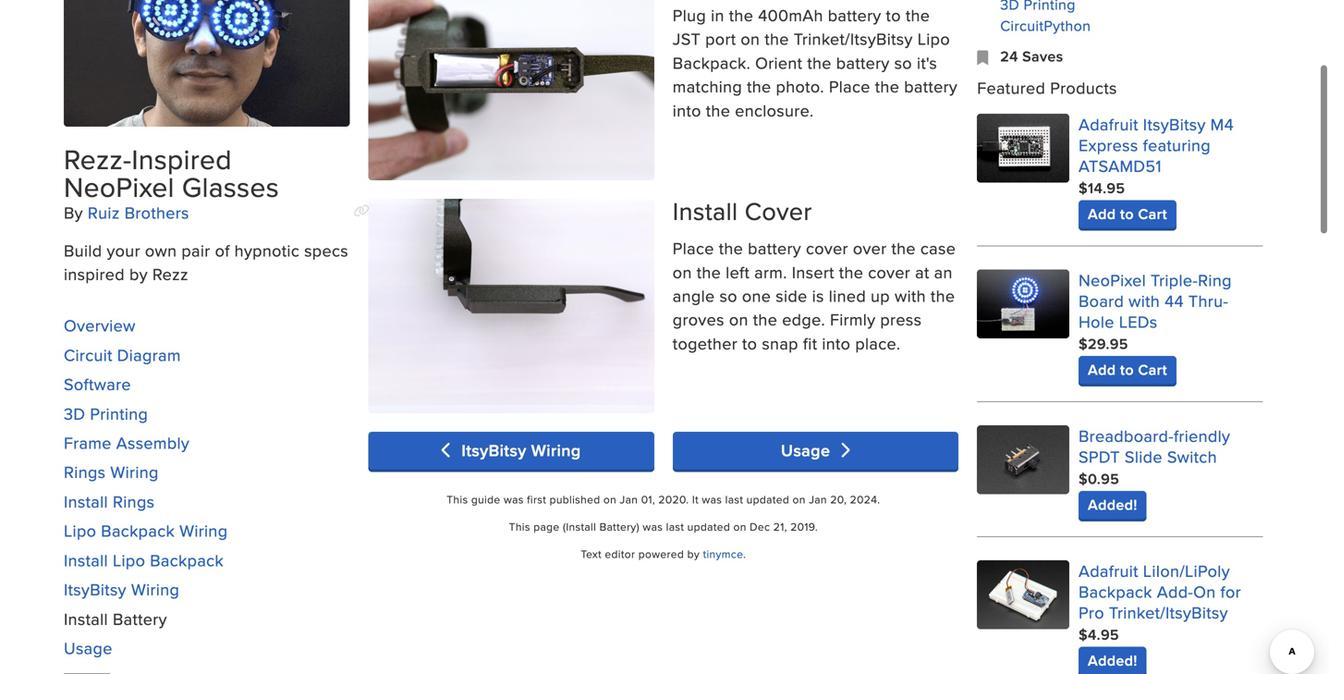 Task type: describe. For each thing, give the bounding box(es) containing it.
lined
[[829, 284, 867, 307]]

wiring down frame assembly link
[[110, 460, 159, 484]]

1 jan from the left
[[620, 491, 638, 507]]

adafruit liion/lipoly backpack add-on for pro trinket/itsybitsy $4.95 added!
[[1079, 559, 1242, 671]]

angle
[[673, 284, 715, 307]]

case
[[921, 236, 957, 260]]

it
[[693, 491, 699, 507]]

led_pixels_battery install.jpg image
[[368, 0, 655, 180]]

itsybitsy inside overview circuit diagram software 3d printing frame assembly rings wiring install rings lipo backpack wiring install lipo backpack itsybitsy wiring install battery usage
[[64, 578, 127, 601]]

24 saves
[[1001, 45, 1064, 67]]

the down matching
[[706, 98, 731, 122]]

page
[[534, 519, 560, 534]]

0 horizontal spatial was
[[504, 491, 524, 507]]

edge.
[[783, 308, 826, 331]]

add to cart link for leds
[[1079, 356, 1177, 384]]

rezz-inspired neopixel glasses by ruiz brothers
[[64, 139, 279, 224]]

guide navigation element
[[64, 304, 350, 674]]

it's
[[917, 51, 938, 74]]

neopixel triple-ring board with 44 thru- hole leds $29.95 add to cart
[[1079, 268, 1233, 380]]

add inside neopixel triple-ring board with 44 thru- hole leds $29.95 add to cart
[[1089, 359, 1117, 380]]

on
[[1194, 580, 1217, 603]]

one
[[743, 284, 772, 307]]

ring
[[1199, 268, 1233, 292]]

of
[[215, 238, 230, 262]]

own
[[145, 238, 177, 262]]

featured products
[[978, 76, 1118, 100]]

inspired
[[132, 139, 232, 179]]

2024.
[[851, 491, 881, 507]]

overview link
[[64, 314, 136, 337]]

install lipo backpack link
[[64, 548, 224, 572]]

2 horizontal spatial was
[[702, 491, 723, 507]]

is
[[813, 284, 825, 307]]

backpack inside the adafruit liion/lipoly backpack add-on for pro trinket/itsybitsy $4.95 added!
[[1079, 580, 1153, 603]]

breadboard-friendly spdt slide switch link
[[1079, 424, 1231, 468]]

0 vertical spatial usage
[[782, 438, 835, 463]]

side
[[776, 284, 808, 307]]

wiring up published
[[531, 438, 581, 463]]

tinymce
[[703, 546, 744, 562]]

$14.95
[[1079, 177, 1126, 199]]

guide favorites count element
[[978, 45, 1264, 67]]

brothers
[[125, 201, 189, 224]]

to inside adafruit itsybitsy m4 express featuring atsamd51 $14.95 add to cart
[[1121, 203, 1135, 225]]

add-
[[1158, 580, 1194, 603]]

guide pages element
[[64, 304, 350, 669]]

44
[[1165, 289, 1185, 312]]

slide
[[1126, 445, 1163, 468]]

jst
[[673, 27, 701, 51]]

1 horizontal spatial last
[[726, 491, 744, 507]]

cover
[[745, 193, 813, 229]]

the up the angle
[[697, 260, 722, 284]]

by inside build your own pair of hypnotic specs inspired by rezz
[[129, 262, 148, 286]]

adafruit itsybitsy m4 express featuring atsamd51 link
[[1079, 112, 1235, 177]]

circuitpython
[[1001, 15, 1092, 36]]

on down one on the right of page
[[730, 308, 749, 331]]

add inside adafruit itsybitsy m4 express featuring atsamd51 $14.95 add to cart
[[1089, 203, 1117, 225]]

rings wiring link
[[64, 460, 159, 484]]

1 vertical spatial usage link
[[64, 636, 113, 660]]

featuring
[[1144, 133, 1212, 157]]

01,
[[642, 491, 656, 507]]

cart inside neopixel triple-ring board with 44 thru- hole leds $29.95 add to cart
[[1139, 359, 1168, 380]]

circuitpython link
[[1001, 15, 1092, 36]]

install down 'install rings' 'link'
[[64, 548, 108, 572]]

pair
[[182, 238, 210, 262]]

at
[[916, 260, 930, 284]]

leds
[[1120, 310, 1158, 333]]

itsybitsy wiring
[[457, 438, 581, 463]]

pro
[[1079, 601, 1105, 624]]

link image
[[354, 204, 370, 217]]

liion/lipoly
[[1144, 559, 1231, 583]]

cart inside adafruit itsybitsy m4 express featuring atsamd51 $14.95 add to cart
[[1139, 203, 1168, 225]]

1 horizontal spatial by
[[688, 546, 700, 562]]

left
[[726, 260, 750, 284]]

the right in
[[730, 3, 754, 27]]

with inside install cover place the battery cover over the case on the left arm. insert the cover at an angle so one side is lined up with the groves on the edge. firmly press together to snap fit into place.
[[895, 284, 927, 307]]

diagram
[[117, 343, 181, 367]]

in
[[711, 3, 725, 27]]

the up left
[[719, 236, 744, 260]]

inspired
[[64, 262, 125, 286]]

dec
[[750, 519, 771, 534]]

neopixel triple-ring board with 44 thru- hole leds link
[[1079, 268, 1233, 333]]

so inside plug in the 400mah battery to the jst port on the trinket/itsybitsy lipo backpack. orient the battery so it's matching the photo. place the battery into the enclosure.
[[895, 51, 913, 74]]

for
[[1221, 580, 1242, 603]]

breadboard-
[[1079, 424, 1175, 447]]

0 horizontal spatial itsybitsy wiring link
[[64, 578, 180, 601]]

build
[[64, 238, 102, 262]]

0 vertical spatial updated
[[747, 491, 790, 507]]

featured
[[978, 76, 1046, 100]]

400mah
[[759, 3, 824, 27]]

plug in the 400mah battery to the jst port on the trinket/itsybitsy lipo backpack. orient the battery so it's matching the photo. place the battery into the enclosure.
[[673, 3, 958, 122]]

install rings link
[[64, 490, 155, 513]]

thru-
[[1189, 289, 1229, 312]]

guide
[[472, 491, 501, 507]]

0 vertical spatial rings
[[64, 460, 106, 484]]

hypnotic
[[235, 238, 300, 262]]

itsybitsy inside adafruit itsybitsy m4 express featuring atsamd51 $14.95 add to cart
[[1144, 112, 1207, 136]]

install left battery
[[64, 607, 108, 631]]

so inside install cover place the battery cover over the case on the left arm. insert the cover at an angle so one side is lined up with the groves on the edge. firmly press together to snap fit into place.
[[720, 284, 738, 307]]

place.
[[856, 331, 901, 355]]

friendly
[[1175, 424, 1231, 447]]

adafruit for adafruit liion/lipoly backpack add-on for pro trinket/itsybitsy
[[1079, 559, 1139, 583]]

(install
[[563, 519, 597, 534]]

wiring down install lipo backpack link
[[131, 578, 180, 601]]

rezz
[[152, 262, 189, 286]]

add to cart link for to
[[1079, 200, 1177, 228]]

by
[[64, 201, 83, 224]]

1 horizontal spatial was
[[643, 519, 663, 534]]

page content region
[[354, 0, 959, 414]]

1 vertical spatial updated
[[688, 519, 731, 534]]

ruiz brothers link
[[88, 201, 189, 224]]

2 jan from the left
[[809, 491, 828, 507]]



Task type: locate. For each thing, give the bounding box(es) containing it.
battery down the it's
[[905, 75, 958, 98]]

2 add from the top
[[1089, 359, 1117, 380]]

add to cart link down the $14.95
[[1079, 200, 1177, 228]]

lipo up the it's
[[918, 27, 951, 51]]

rings
[[64, 460, 106, 484], [113, 490, 155, 513]]

1 added! from the top
[[1089, 494, 1138, 515]]

circuit
[[64, 343, 113, 367]]

1 vertical spatial add to cart link
[[1079, 356, 1177, 384]]

2 vertical spatial lipo
[[113, 548, 145, 572]]

was
[[504, 491, 524, 507], [702, 491, 723, 507], [643, 519, 663, 534]]

up
[[871, 284, 891, 307]]

guide information element
[[64, 0, 350, 286]]

battery
[[113, 607, 167, 631]]

itsybitsy wiring link
[[368, 432, 655, 469], [64, 578, 180, 601]]

lipo inside plug in the 400mah battery to the jst port on the trinket/itsybitsy lipo backpack. orient the battery so it's matching the photo. place the battery into the enclosure.
[[918, 27, 951, 51]]

the up at at right top
[[892, 236, 916, 260]]

1 vertical spatial backpack
[[150, 548, 224, 572]]

saves
[[1023, 45, 1064, 67]]

was down the 01,
[[643, 519, 663, 534]]

led_pixels_bat cover install.jpg image
[[368, 199, 655, 414]]

cover
[[806, 236, 849, 260], [869, 260, 911, 284]]

to inside neopixel triple-ring board with 44 thru- hole leds $29.95 add to cart
[[1121, 359, 1135, 380]]

usage link down install battery link
[[64, 636, 113, 660]]

an
[[935, 260, 953, 284]]

itsybitsy wiring link up install battery link
[[64, 578, 180, 601]]

0 vertical spatial itsybitsy wiring link
[[368, 432, 655, 469]]

1 add to cart link from the top
[[1079, 200, 1177, 228]]

usage inside overview circuit diagram software 3d printing frame assembly rings wiring install rings lipo backpack wiring install lipo backpack itsybitsy wiring install battery usage
[[64, 636, 113, 660]]

0 vertical spatial usage link
[[673, 432, 959, 469]]

0 vertical spatial backpack
[[101, 519, 175, 543]]

itsybitsy wiring link up guide
[[368, 432, 655, 469]]

1 vertical spatial this
[[509, 519, 531, 534]]

0 vertical spatial added!
[[1089, 494, 1138, 515]]

this guide was first published on jan 01, 2020. it was last updated on jan 20, 2024.
[[447, 491, 881, 507]]

so left the it's
[[895, 51, 913, 74]]

was right it
[[702, 491, 723, 507]]

1 horizontal spatial updated
[[747, 491, 790, 507]]

the up lined
[[840, 260, 864, 284]]

guide metadata element
[[978, 0, 1264, 67]]

adafruit liion/lipoly backpack add-on for pro trinket/itsybitsy link
[[1079, 559, 1242, 624]]

0 vertical spatial lipo
[[918, 27, 951, 51]]

3d printing link
[[64, 402, 148, 425]]

neopixel inside neopixel triple-ring board with 44 thru- hole leds $29.95 add to cart
[[1079, 268, 1147, 292]]

cart down atsamd51
[[1139, 203, 1168, 225]]

switch
[[1168, 445, 1218, 468]]

lipo for rings
[[64, 519, 96, 543]]

2019.
[[791, 519, 818, 534]]

1 vertical spatial so
[[720, 284, 738, 307]]

cart down leds
[[1139, 359, 1168, 380]]

battery
[[828, 3, 882, 27], [837, 51, 890, 74], [905, 75, 958, 98], [748, 236, 802, 260]]

install inside install cover place the battery cover over the case on the left arm. insert the cover at an angle so one side is lined up with the groves on the edge. firmly press together to snap fit into place.
[[673, 193, 739, 229]]

cover up insert
[[806, 236, 849, 260]]

the down the 'an'
[[931, 284, 956, 307]]

battery up arm.
[[748, 236, 802, 260]]

favorites count image
[[978, 46, 992, 67]]

added! inside breadboard-friendly spdt slide switch $0.95 added!
[[1089, 494, 1138, 515]]

0 horizontal spatial trinket/itsybitsy
[[794, 27, 914, 51]]

2020.
[[659, 491, 689, 507]]

1 vertical spatial added!
[[1089, 650, 1138, 671]]

2 add to cart link from the top
[[1079, 356, 1177, 384]]

rings down frame at bottom
[[64, 460, 106, 484]]

0 horizontal spatial rings
[[64, 460, 106, 484]]

to inside install cover place the battery cover over the case on the left arm. insert the cover at an angle so one side is lined up with the groves on the edge. firmly press together to snap fit into place.
[[743, 331, 758, 355]]

on
[[741, 27, 761, 51], [673, 260, 692, 284], [730, 308, 749, 331], [604, 491, 617, 507], [793, 491, 806, 507], [734, 519, 747, 534]]

added! inside the adafruit liion/lipoly backpack add-on for pro trinket/itsybitsy $4.95 added!
[[1089, 650, 1138, 671]]

the down one on the right of page
[[754, 308, 778, 331]]

2 horizontal spatial itsybitsy
[[1144, 112, 1207, 136]]

featured products for guide region
[[978, 76, 1264, 674]]

trinket/itsybitsy inside the adafruit liion/lipoly backpack add-on for pro trinket/itsybitsy $4.95 added!
[[1110, 601, 1229, 624]]

cover up up
[[869, 260, 911, 284]]

hole
[[1079, 310, 1115, 333]]

software link
[[64, 372, 131, 396]]

adafruit for adafruit itsybitsy m4 express featuring atsamd51
[[1079, 112, 1139, 136]]

last down 2020.
[[667, 519, 685, 534]]

last
[[726, 491, 744, 507], [667, 519, 685, 534]]

software
[[64, 372, 131, 396]]

0 vertical spatial itsybitsy
[[1144, 112, 1207, 136]]

so down left
[[720, 284, 738, 307]]

usage up 20,
[[782, 438, 835, 463]]

into down matching
[[673, 98, 702, 122]]

0 vertical spatial neopixel
[[64, 167, 175, 207]]

place right photo.
[[829, 75, 871, 98]]

fit
[[804, 331, 818, 355]]

add down the $14.95
[[1089, 203, 1117, 225]]

1 horizontal spatial usage link
[[673, 432, 959, 469]]

itsybitsy up install battery link
[[64, 578, 127, 601]]

into inside plug in the 400mah battery to the jst port on the trinket/itsybitsy lipo backpack. orient the battery so it's matching the photo. place the battery into the enclosure.
[[673, 98, 702, 122]]

tinymce link
[[703, 546, 744, 562]]

1 vertical spatial add
[[1089, 359, 1117, 380]]

battery inside install cover place the battery cover over the case on the left arm. insert the cover at an angle so one side is lined up with the groves on the edge. firmly press together to snap fit into place.
[[748, 236, 802, 260]]

0 vertical spatial so
[[895, 51, 913, 74]]

powered
[[639, 546, 685, 562]]

the up photo.
[[808, 51, 832, 74]]

0 vertical spatial add
[[1089, 203, 1117, 225]]

spdt
[[1079, 445, 1121, 468]]

on up the angle
[[673, 260, 692, 284]]

2 added! link from the top
[[1079, 647, 1147, 674]]

trinket/itsybitsy inside plug in the 400mah battery to the jst port on the trinket/itsybitsy lipo backpack. orient the battery so it's matching the photo. place the battery into the enclosure.
[[794, 27, 914, 51]]

was left first at bottom left
[[504, 491, 524, 507]]

1 horizontal spatial into
[[823, 331, 851, 355]]

1 horizontal spatial place
[[829, 75, 871, 98]]

0 horizontal spatial with
[[895, 284, 927, 307]]

1 vertical spatial neopixel
[[1079, 268, 1147, 292]]

battery left the it's
[[837, 51, 890, 74]]

lipo for trinket/itsybitsy
[[918, 27, 951, 51]]

1 horizontal spatial lipo
[[113, 548, 145, 572]]

1 horizontal spatial so
[[895, 51, 913, 74]]

editor
[[605, 546, 636, 562]]

0 vertical spatial adafruit
[[1079, 112, 1139, 136]]

rings up lipo backpack wiring 'link'
[[113, 490, 155, 513]]

0 horizontal spatial itsybitsy
[[64, 578, 127, 601]]

0 horizontal spatial this
[[447, 491, 468, 507]]

adafruit inside adafruit itsybitsy m4 express featuring atsamd51 $14.95 add to cart
[[1079, 112, 1139, 136]]

21,
[[774, 519, 788, 534]]

on up battery) at bottom left
[[604, 491, 617, 507]]

2 cart from the top
[[1139, 359, 1168, 380]]

snap
[[762, 331, 799, 355]]

on right port
[[741, 27, 761, 51]]

0 horizontal spatial so
[[720, 284, 738, 307]]

this left page at bottom left
[[509, 519, 531, 534]]

0 horizontal spatial updated
[[688, 519, 731, 534]]

$0.95
[[1079, 468, 1120, 490]]

0 vertical spatial trinket/itsybitsy
[[794, 27, 914, 51]]

1 horizontal spatial usage
[[782, 438, 835, 463]]

install down rings wiring link at bottom
[[64, 490, 108, 513]]

1 vertical spatial usage
[[64, 636, 113, 660]]

enclosure.
[[735, 98, 814, 122]]

first
[[527, 491, 547, 507]]

0 horizontal spatial usage
[[64, 636, 113, 660]]

1 vertical spatial by
[[688, 546, 700, 562]]

0 horizontal spatial neopixel
[[64, 167, 175, 207]]

1 cart from the top
[[1139, 203, 1168, 225]]

the up orient
[[765, 27, 790, 51]]

lipo down lipo backpack wiring 'link'
[[113, 548, 145, 572]]

1 vertical spatial itsybitsy wiring link
[[64, 578, 180, 601]]

add to cart link down $29.95
[[1079, 356, 1177, 384]]

0 vertical spatial into
[[673, 98, 702, 122]]

firmly
[[831, 308, 876, 331]]

1 horizontal spatial rings
[[113, 490, 155, 513]]

2 vertical spatial itsybitsy
[[64, 578, 127, 601]]

1 vertical spatial place
[[673, 236, 715, 260]]

1 horizontal spatial neopixel
[[1079, 268, 1147, 292]]

add
[[1089, 203, 1117, 225], [1089, 359, 1117, 380]]

trinket/itsybitsy down liion/lipoly
[[1110, 601, 1229, 624]]

place inside install cover place the battery cover over the case on the left arm. insert the cover at an angle so one side is lined up with the groves on the edge. firmly press together to snap fit into place.
[[673, 236, 715, 260]]

backpack up $4.95 at the right bottom of page
[[1079, 580, 1153, 603]]

board
[[1079, 289, 1125, 312]]

this left guide
[[447, 491, 468, 507]]

1 vertical spatial lipo
[[64, 519, 96, 543]]

ruiz
[[88, 201, 120, 224]]

1 vertical spatial itsybitsy
[[462, 438, 527, 463]]

trinket/itsybitsy down 400mah
[[794, 27, 914, 51]]

insert
[[792, 260, 835, 284]]

last right it
[[726, 491, 744, 507]]

this page (install battery) was last updated on dec 21, 2019.
[[509, 519, 818, 534]]

added! link down $4.95 at the right bottom of page
[[1079, 647, 1147, 674]]

jan
[[620, 491, 638, 507], [809, 491, 828, 507]]

added! link for added!
[[1079, 491, 1147, 519]]

guide tagline element
[[64, 238, 350, 286]]

frame
[[64, 431, 112, 455]]

into right fit
[[823, 331, 851, 355]]

matching
[[673, 75, 743, 98]]

jan left 20,
[[809, 491, 828, 507]]

the right photo.
[[876, 75, 900, 98]]

added! down $0.95
[[1089, 494, 1138, 515]]

jan left the 01,
[[620, 491, 638, 507]]

overview circuit diagram software 3d printing frame assembly rings wiring install rings lipo backpack wiring install lipo backpack itsybitsy wiring install battery usage
[[64, 314, 228, 660]]

to
[[887, 3, 902, 27], [1121, 203, 1135, 225], [743, 331, 758, 355], [1121, 359, 1135, 380]]

lipo backpack wiring link
[[64, 519, 228, 543]]

1 vertical spatial trinket/itsybitsy
[[1110, 601, 1229, 624]]

0 horizontal spatial jan
[[620, 491, 638, 507]]

0 vertical spatial last
[[726, 491, 744, 507]]

$4.95
[[1079, 624, 1120, 645]]

added! down $4.95 at the right bottom of page
[[1089, 650, 1138, 671]]

1 horizontal spatial cover
[[869, 260, 911, 284]]

triple-
[[1152, 268, 1199, 292]]

updated up dec on the bottom of the page
[[747, 491, 790, 507]]

0 horizontal spatial usage link
[[64, 636, 113, 660]]

this for this page (install battery) was last updated on dec 21, 2019.
[[509, 519, 531, 534]]

1 add from the top
[[1089, 203, 1117, 225]]

added! link down $0.95
[[1079, 491, 1147, 519]]

into
[[673, 98, 702, 122], [823, 331, 851, 355]]

frame assembly link
[[64, 431, 190, 455]]

2 horizontal spatial lipo
[[918, 27, 951, 51]]

this for this guide was first published on jan 01, 2020. it was last updated on jan 20, 2024.
[[447, 491, 468, 507]]

0 vertical spatial place
[[829, 75, 871, 98]]

0 horizontal spatial place
[[673, 236, 715, 260]]

adafruit itsybitsy m4 express featuring atsamd51 $14.95 add to cart
[[1079, 112, 1235, 225]]

m4
[[1211, 112, 1235, 136]]

0 horizontal spatial by
[[129, 262, 148, 286]]

your
[[107, 238, 140, 262]]

breadboard-friendly spdt slide switch $0.95 added!
[[1079, 424, 1231, 515]]

0 horizontal spatial lipo
[[64, 519, 96, 543]]

1 vertical spatial rings
[[113, 490, 155, 513]]

install up left
[[673, 193, 739, 229]]

plug
[[673, 3, 707, 27]]

with inside neopixel triple-ring board with 44 thru- hole leds $29.95 add to cart
[[1129, 289, 1161, 312]]

1 horizontal spatial itsybitsy
[[462, 438, 527, 463]]

by down your
[[129, 262, 148, 286]]

install cover place the battery cover over the case on the left arm. insert the cover at an angle so one side is lined up with the groves on the edge. firmly press together to snap fit into place.
[[673, 193, 957, 355]]

place up the angle
[[673, 236, 715, 260]]

usage down install battery link
[[64, 636, 113, 660]]

assembly
[[116, 431, 190, 455]]

orient
[[756, 51, 803, 74]]

with left the 44
[[1129, 289, 1161, 312]]

atsamd51
[[1079, 154, 1162, 177]]

chevron right image
[[835, 442, 851, 459]]

port
[[706, 27, 737, 51]]

0 horizontal spatial into
[[673, 98, 702, 122]]

.
[[744, 546, 747, 562]]

updated down it
[[688, 519, 731, 534]]

text
[[581, 546, 602, 562]]

updated
[[747, 491, 790, 507], [688, 519, 731, 534]]

lipo
[[918, 27, 951, 51], [64, 519, 96, 543], [113, 548, 145, 572]]

on left dec on the bottom of the page
[[734, 519, 747, 534]]

by left tinymce
[[688, 546, 700, 562]]

0 vertical spatial this
[[447, 491, 468, 507]]

added! link for pro
[[1079, 647, 1147, 674]]

1 adafruit from the top
[[1079, 112, 1139, 136]]

adafruit up pro
[[1079, 559, 1139, 583]]

1 horizontal spatial jan
[[809, 491, 828, 507]]

wiring up install lipo backpack link
[[179, 519, 228, 543]]

itsybitsy right chevron left 'image'
[[462, 438, 527, 463]]

2 adafruit from the top
[[1079, 559, 1139, 583]]

breadboard-friendly spdt slide switch image
[[978, 425, 1070, 495]]

1 vertical spatial added! link
[[1079, 647, 1147, 674]]

adafruit inside the adafruit liion/lipoly backpack add-on for pro trinket/itsybitsy $4.95 added!
[[1079, 559, 1139, 583]]

add to cart link
[[1079, 200, 1177, 228], [1079, 356, 1177, 384]]

arm.
[[755, 260, 788, 284]]

1 vertical spatial cart
[[1139, 359, 1168, 380]]

1 horizontal spatial itsybitsy wiring link
[[368, 432, 655, 469]]

0 vertical spatial by
[[129, 262, 148, 286]]

by
[[129, 262, 148, 286], [688, 546, 700, 562]]

24
[[1001, 45, 1019, 67]]

over
[[854, 236, 887, 260]]

1 vertical spatial last
[[667, 519, 685, 534]]

chevron left image
[[442, 442, 457, 459]]

on inside plug in the 400mah battery to the jst port on the trinket/itsybitsy lipo backpack. orient the battery so it's matching the photo. place the battery into the enclosure.
[[741, 27, 761, 51]]

into inside install cover place the battery cover over the case on the left arm. insert the cover at an angle so one side is lined up with the groves on the edge. firmly press together to snap fit into place.
[[823, 331, 851, 355]]

adafruit liion/lipoly backpack soldered onto a pro trinket, plugged into a solderless breadboard. image
[[978, 560, 1070, 630]]

to inside plug in the 400mah battery to the jst port on the trinket/itsybitsy lipo backpack. orient the battery so it's matching the photo. place the battery into the enclosure.
[[887, 3, 902, 27]]

the up enclosure.
[[747, 75, 772, 98]]

with up press
[[895, 284, 927, 307]]

the up the it's
[[906, 3, 931, 27]]

2 vertical spatial backpack
[[1079, 580, 1153, 603]]

itsybitsy left m4
[[1144, 112, 1207, 136]]

add down $29.95
[[1089, 359, 1117, 380]]

photo.
[[776, 75, 825, 98]]

1 vertical spatial into
[[823, 331, 851, 355]]

place
[[829, 75, 871, 98], [673, 236, 715, 260]]

specs
[[304, 238, 349, 262]]

0 vertical spatial cart
[[1139, 203, 1168, 225]]

3d
[[64, 402, 85, 425]]

0 horizontal spatial last
[[667, 519, 685, 534]]

usage link up 20,
[[673, 432, 959, 469]]

2 added! from the top
[[1089, 650, 1138, 671]]

1 horizontal spatial this
[[509, 519, 531, 534]]

lipo down 'install rings' 'link'
[[64, 519, 96, 543]]

battery right 400mah
[[828, 3, 882, 27]]

0 vertical spatial add to cart link
[[1079, 200, 1177, 228]]

adafruit up atsamd51
[[1079, 112, 1139, 136]]

on up 2019.
[[793, 491, 806, 507]]

0 horizontal spatial cover
[[806, 236, 849, 260]]

1 horizontal spatial trinket/itsybitsy
[[1110, 601, 1229, 624]]

backpack down lipo backpack wiring 'link'
[[150, 548, 224, 572]]

0 vertical spatial added! link
[[1079, 491, 1147, 519]]

place inside plug in the 400mah battery to the jst port on the trinket/itsybitsy lipo backpack. orient the battery so it's matching the photo. place the battery into the enclosure.
[[829, 75, 871, 98]]

glasses
[[182, 167, 279, 207]]

backpack up install lipo backpack link
[[101, 519, 175, 543]]

20,
[[831, 491, 847, 507]]

1 horizontal spatial with
[[1129, 289, 1161, 312]]

1 vertical spatial adafruit
[[1079, 559, 1139, 583]]

published
[[550, 491, 601, 507]]

neopixel inside rezz-inspired neopixel glasses by ruiz brothers
[[64, 167, 175, 207]]

1 added! link from the top
[[1079, 491, 1147, 519]]



Task type: vqa. For each thing, say whether or not it's contained in the screenshot.
electronics. at bottom
no



